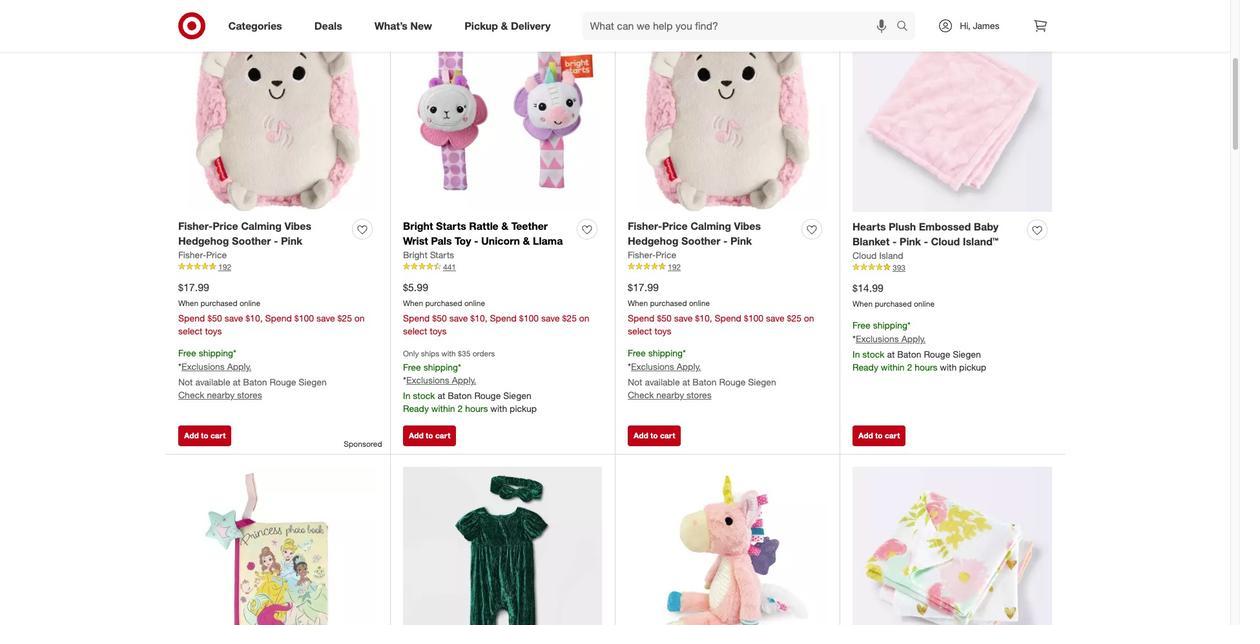 Task type: locate. For each thing, give the bounding box(es) containing it.
online inside "$14.99 when purchased online"
[[914, 299, 935, 309]]

*
[[908, 320, 911, 331], [853, 334, 856, 345], [233, 348, 236, 359], [683, 348, 686, 359], [178, 361, 181, 372], [628, 361, 631, 372], [458, 361, 461, 372], [403, 375, 406, 386]]

within inside free shipping * * exclusions apply. in stock at  baton rouge siegen ready within 2 hours with pickup
[[881, 362, 905, 373]]

bright for bright starts rattle & teether wrist pals toy - unicorn & llama
[[403, 220, 433, 233]]

fisher-price
[[178, 249, 227, 260], [628, 249, 676, 260]]

2 horizontal spatial $50
[[657, 313, 672, 324]]

baby girls' crinkle crushed velour romper with headband - cat & jack™ green image
[[403, 467, 602, 625], [403, 467, 602, 625]]

$25 inside $5.99 when purchased online spend $50 save $10, spend $100 save $25 on select toys
[[562, 313, 577, 324]]

bright
[[403, 220, 433, 233], [403, 249, 428, 260]]

0 horizontal spatial select
[[178, 326, 203, 337]]

$50 for sponsored
[[208, 313, 222, 324]]

1 add to cart button from the left
[[178, 426, 231, 446]]

in inside only ships with $35 orders free shipping * * exclusions apply. in stock at  baton rouge siegen ready within 2 hours with pickup
[[403, 390, 410, 401]]

0 vertical spatial hours
[[915, 362, 938, 373]]

with
[[442, 349, 456, 359], [940, 362, 957, 373], [490, 403, 507, 414]]

0 horizontal spatial stock
[[413, 390, 435, 401]]

2 stores from the left
[[687, 390, 712, 401]]

2 add to cart from the left
[[409, 431, 450, 440]]

spend
[[178, 313, 205, 324], [265, 313, 292, 324], [403, 313, 430, 324], [490, 313, 517, 324], [628, 313, 655, 324], [715, 313, 741, 324]]

fisher-price link for 192 link related to 1st add to cart button from left
[[178, 248, 227, 261]]

starts down pals
[[430, 249, 454, 260]]

1 horizontal spatial ready
[[853, 362, 878, 373]]

1 fisher-price calming vibes hedgehog soother - pink link from the left
[[178, 219, 347, 248]]

0 horizontal spatial pink
[[281, 234, 302, 247]]

1 toys from the left
[[205, 326, 222, 337]]

2 fisher-price calming vibes hedgehog soother - pink link from the left
[[628, 219, 796, 248]]

1 horizontal spatial stock
[[863, 349, 885, 360]]

cloud inside hearts plush embossed baby blanket - pink - cloud island™
[[931, 235, 960, 248]]

0 horizontal spatial cloud
[[853, 250, 877, 261]]

on
[[355, 313, 365, 324], [579, 313, 590, 324], [804, 313, 814, 324]]

cart
[[211, 431, 226, 440], [435, 431, 450, 440], [660, 431, 675, 440], [885, 431, 900, 440]]

-
[[274, 234, 278, 247], [474, 234, 478, 247], [723, 234, 728, 247], [893, 235, 897, 248], [924, 235, 928, 248]]

1 $50 from the left
[[208, 313, 222, 324]]

1 192 link from the left
[[178, 261, 377, 273]]

0 horizontal spatial fisher-price
[[178, 249, 227, 260]]

$5.99
[[403, 281, 428, 294]]

bright starts
[[403, 249, 454, 260]]

add to cart for 2nd add to cart button from the right
[[634, 431, 675, 440]]

orders
[[473, 349, 495, 359]]

bright down the wrist on the left top
[[403, 249, 428, 260]]

$50 for only ships with $35 orders
[[432, 313, 447, 324]]

categories link
[[217, 12, 298, 40]]

0 horizontal spatial calming
[[241, 220, 282, 233]]

to for 2nd add to cart button from left
[[426, 431, 433, 440]]

within
[[881, 362, 905, 373], [431, 403, 455, 414]]

pink
[[281, 234, 302, 247], [731, 234, 752, 247], [900, 235, 921, 248]]

What can we help you find? suggestions appear below search field
[[582, 12, 900, 40]]

stock down ships
[[413, 390, 435, 401]]

toys inside $5.99 when purchased online spend $50 save $10, spend $100 save $25 on select toys
[[430, 326, 447, 337]]

2 check from the left
[[628, 390, 654, 401]]

2 toys from the left
[[430, 326, 447, 337]]

0 vertical spatial stock
[[863, 349, 885, 360]]

cloud
[[931, 235, 960, 248], [853, 250, 877, 261]]

select for only ships with $35 orders
[[403, 326, 427, 337]]

fisher- for fisher-price link related to 192 link for 2nd add to cart button from the right
[[628, 249, 656, 260]]

on for only ships with $35 orders
[[579, 313, 590, 324]]

1 add to cart from the left
[[184, 431, 226, 440]]

in inside free shipping * * exclusions apply. in stock at  baton rouge siegen ready within 2 hours with pickup
[[853, 349, 860, 360]]

fisher-price calming vibes hedgehog soother - pink image
[[178, 13, 377, 212], [178, 13, 377, 212], [628, 13, 827, 212], [628, 13, 827, 212]]

$17.99 when purchased online spend $50 save $10, spend $100 save $25 on select toys for fisher-price link associated with 192 link related to 1st add to cart button from left
[[178, 281, 365, 337]]

fisher-
[[178, 220, 213, 233], [628, 220, 662, 233], [178, 249, 206, 260], [628, 249, 656, 260]]

2 hedgehog from the left
[[628, 234, 679, 247]]

1 horizontal spatial in
[[853, 349, 860, 360]]

1 to from the left
[[201, 431, 208, 440]]

plush
[[889, 220, 916, 233]]

stock down "$14.99 when purchased online"
[[863, 349, 885, 360]]

2 $17.99 when purchased online spend $50 save $10, spend $100 save $25 on select toys from the left
[[628, 281, 814, 337]]

price
[[213, 220, 238, 233], [662, 220, 688, 233], [206, 249, 227, 260], [656, 249, 676, 260]]

0 vertical spatial cloud
[[931, 235, 960, 248]]

1 horizontal spatial select
[[403, 326, 427, 337]]

2 horizontal spatial $10,
[[695, 313, 712, 324]]

1 horizontal spatial 192
[[668, 262, 681, 272]]

when for 441 link
[[403, 298, 423, 308]]

$100 inside $5.99 when purchased online spend $50 save $10, spend $100 save $25 on select toys
[[519, 313, 539, 324]]

1 horizontal spatial calming
[[691, 220, 731, 233]]

hedgehog
[[178, 234, 229, 247], [628, 234, 679, 247]]

1 horizontal spatial $25
[[562, 313, 577, 324]]

0 horizontal spatial $17.99 when purchased online spend $50 save $10, spend $100 save $25 on select toys
[[178, 281, 365, 337]]

2 horizontal spatial pink
[[900, 235, 921, 248]]

0 horizontal spatial not
[[178, 377, 193, 388]]

1 horizontal spatial check nearby stores button
[[628, 389, 712, 402]]

cloud island
[[853, 250, 903, 261]]

0 vertical spatial bright
[[403, 220, 433, 233]]

3 add to cart button from the left
[[628, 426, 681, 446]]

1 fisher-price link from the left
[[178, 248, 227, 261]]

& right pickup at the left of the page
[[501, 19, 508, 32]]

fisher-price calming vibes hedgehog soother - pink link for fisher-price link associated with 192 link related to 1st add to cart button from left
[[178, 219, 347, 248]]

1 horizontal spatial cloud
[[931, 235, 960, 248]]

1 horizontal spatial within
[[881, 362, 905, 373]]

3 spend from the left
[[403, 313, 430, 324]]

when
[[178, 298, 198, 308], [403, 298, 423, 308], [628, 298, 648, 308], [853, 299, 873, 309]]

ready inside free shipping * * exclusions apply. in stock at  baton rouge siegen ready within 2 hours with pickup
[[853, 362, 878, 373]]

0 horizontal spatial toys
[[205, 326, 222, 337]]

not
[[178, 377, 193, 388], [628, 377, 642, 388]]

192
[[218, 262, 231, 272], [668, 262, 681, 272]]

disney baby soft photo album baby and toddler learning toy - princess image
[[178, 467, 377, 625], [178, 467, 377, 625]]

0 horizontal spatial stores
[[237, 390, 262, 401]]

0 horizontal spatial vibes
[[284, 220, 311, 233]]

2 on from the left
[[579, 313, 590, 324]]

select
[[178, 326, 203, 337], [403, 326, 427, 337], [628, 326, 652, 337]]

1 calming from the left
[[241, 220, 282, 233]]

sponsored
[[344, 439, 382, 449]]

1 soother from the left
[[232, 234, 271, 247]]

delivery
[[511, 19, 551, 32]]

baton inside only ships with $35 orders free shipping * * exclusions apply. in stock at  baton rouge siegen ready within 2 hours with pickup
[[448, 390, 472, 401]]

1 hedgehog from the left
[[178, 234, 229, 247]]

0 vertical spatial ready
[[853, 362, 878, 373]]

2 horizontal spatial $25
[[787, 313, 802, 324]]

purchased inside "$14.99 when purchased online"
[[875, 299, 912, 309]]

2 $100 from the left
[[519, 313, 539, 324]]

3 $10, from the left
[[695, 313, 712, 324]]

cloud down the blanket
[[853, 250, 877, 261]]

make believe ideas sensory snuggables plush stuffed animal - unicorn image
[[628, 467, 827, 625], [628, 467, 827, 625]]

1 bright from the top
[[403, 220, 433, 233]]

when for 393 link
[[853, 299, 873, 309]]

within inside only ships with $35 orders free shipping * * exclusions apply. in stock at  baton rouge siegen ready within 2 hours with pickup
[[431, 403, 455, 414]]

2 fisher-price link from the left
[[628, 248, 676, 261]]

embossed
[[919, 220, 971, 233]]

check for 2nd check nearby stores 'button' from right
[[178, 390, 204, 401]]

0 vertical spatial with
[[442, 349, 456, 359]]

3 cart from the left
[[660, 431, 675, 440]]

192 link
[[178, 261, 377, 273], [628, 261, 827, 273]]

0 horizontal spatial 2
[[458, 403, 463, 414]]

toys for only ships with $35 orders
[[430, 326, 447, 337]]

2 192 from the left
[[668, 262, 681, 272]]

ready inside only ships with $35 orders free shipping * * exclusions apply. in stock at  baton rouge siegen ready within 2 hours with pickup
[[403, 403, 429, 414]]

0 horizontal spatial 192 link
[[178, 261, 377, 273]]

1 192 from the left
[[218, 262, 231, 272]]

0 horizontal spatial 192
[[218, 262, 231, 272]]

1 horizontal spatial available
[[645, 377, 680, 388]]

to for 2nd add to cart button from the right
[[651, 431, 658, 440]]

0 horizontal spatial hedgehog
[[178, 234, 229, 247]]

teether
[[511, 220, 548, 233]]

2 192 link from the left
[[628, 261, 827, 273]]

1 horizontal spatial soother
[[681, 234, 721, 247]]

1 vertical spatial 2
[[458, 403, 463, 414]]

hours
[[915, 362, 938, 373], [465, 403, 488, 414]]

pickup inside only ships with $35 orders free shipping * * exclusions apply. in stock at  baton rouge siegen ready within 2 hours with pickup
[[510, 403, 537, 414]]

shipping inside only ships with $35 orders free shipping * * exclusions apply. in stock at  baton rouge siegen ready within 2 hours with pickup
[[424, 361, 458, 372]]

fisher-price calming vibes hedgehog soother - pink
[[178, 220, 311, 247], [628, 220, 761, 247]]

1 vertical spatial &
[[501, 220, 508, 233]]

0 horizontal spatial $17.99
[[178, 281, 209, 294]]

1 horizontal spatial hedgehog
[[628, 234, 679, 247]]

192 link for 2nd add to cart button from the right
[[628, 261, 827, 273]]

stock
[[863, 349, 885, 360], [413, 390, 435, 401]]

1 horizontal spatial toys
[[430, 326, 447, 337]]

1 not from the left
[[178, 377, 193, 388]]

- inside bright starts rattle & teether wrist pals toy - unicorn & llama
[[474, 234, 478, 247]]

3 add to cart from the left
[[634, 431, 675, 440]]

0 vertical spatial starts
[[436, 220, 466, 233]]

3 $100 from the left
[[744, 313, 764, 324]]

1 horizontal spatial pickup
[[959, 362, 986, 373]]

0 horizontal spatial $10,
[[246, 313, 263, 324]]

1 horizontal spatial fisher-price link
[[628, 248, 676, 261]]

1 vertical spatial starts
[[430, 249, 454, 260]]

purchased inside $5.99 when purchased online spend $50 save $10, spend $100 save $25 on select toys
[[425, 298, 462, 308]]

$5.99 when purchased online spend $50 save $10, spend $100 save $25 on select toys
[[403, 281, 590, 337]]

0 horizontal spatial $25
[[337, 313, 352, 324]]

ready
[[853, 362, 878, 373], [403, 403, 429, 414]]

$25
[[337, 313, 352, 324], [562, 313, 577, 324], [787, 313, 802, 324]]

hearts plush embossed baby blanket - pink - cloud island™ image
[[853, 13, 1052, 212], [853, 13, 1052, 212]]

441 link
[[403, 261, 602, 273]]

add to cart button
[[178, 426, 231, 446], [403, 426, 456, 446], [628, 426, 681, 446], [853, 426, 906, 446]]

$25 for only ships with $35 orders
[[562, 313, 577, 324]]

apply.
[[902, 334, 926, 345], [227, 361, 251, 372], [677, 361, 701, 372], [452, 375, 476, 386]]

purchased for 192 link related to 1st add to cart button from left
[[201, 298, 237, 308]]

1 horizontal spatial stores
[[687, 390, 712, 401]]

2 $10, from the left
[[470, 313, 487, 324]]

only
[[403, 349, 419, 359]]

0 horizontal spatial pickup
[[510, 403, 537, 414]]

0 horizontal spatial $50
[[208, 313, 222, 324]]

2 $17.99 from the left
[[628, 281, 659, 294]]

bright starts link
[[403, 248, 454, 261]]

soother for 192 link related to 1st add to cart button from left
[[232, 234, 271, 247]]

1 horizontal spatial not
[[628, 377, 642, 388]]

1 horizontal spatial check
[[628, 390, 654, 401]]

baby
[[974, 220, 999, 233]]

vibes
[[284, 220, 311, 233], [734, 220, 761, 233]]

bright up the wrist on the left top
[[403, 220, 433, 233]]

2 $25 from the left
[[562, 313, 577, 324]]

shipping
[[873, 320, 908, 331], [199, 348, 233, 359], [648, 348, 683, 359], [424, 361, 458, 372]]

2 available from the left
[[645, 377, 680, 388]]

1 vertical spatial cloud
[[853, 250, 877, 261]]

1 vertical spatial bright
[[403, 249, 428, 260]]

1 $25 from the left
[[337, 313, 352, 324]]

on inside $5.99 when purchased online spend $50 save $10, spend $100 save $25 on select toys
[[579, 313, 590, 324]]

&
[[501, 19, 508, 32], [501, 220, 508, 233], [523, 234, 530, 247]]

1 $17.99 when purchased online spend $50 save $10, spend $100 save $25 on select toys from the left
[[178, 281, 365, 337]]

2 vertical spatial with
[[490, 403, 507, 414]]

0 horizontal spatial nearby
[[207, 390, 235, 401]]

add to cart
[[184, 431, 226, 440], [409, 431, 450, 440], [634, 431, 675, 440], [858, 431, 900, 440]]

soother
[[232, 234, 271, 247], [681, 234, 721, 247]]

starts inside bright starts rattle & teether wrist pals toy - unicorn & llama
[[436, 220, 466, 233]]

purchased for 192 link for 2nd add to cart button from the right
[[650, 298, 687, 308]]

stock inside only ships with $35 orders free shipping * * exclusions apply. in stock at  baton rouge siegen ready within 2 hours with pickup
[[413, 390, 435, 401]]

purchased
[[201, 298, 237, 308], [425, 298, 462, 308], [650, 298, 687, 308], [875, 299, 912, 309]]

toys for sponsored
[[205, 326, 222, 337]]

add
[[184, 431, 199, 440], [409, 431, 424, 440], [634, 431, 648, 440], [858, 431, 873, 440]]

1 horizontal spatial on
[[579, 313, 590, 324]]

pickup
[[959, 362, 986, 373], [510, 403, 537, 414]]

$10, inside $5.99 when purchased online spend $50 save $10, spend $100 save $25 on select toys
[[470, 313, 487, 324]]

in
[[853, 349, 860, 360], [403, 390, 410, 401]]

2 soother from the left
[[681, 234, 721, 247]]

vibes for 192 link related to 1st add to cart button from left
[[284, 220, 311, 233]]

2 inside only ships with $35 orders free shipping * * exclusions apply. in stock at  baton rouge siegen ready within 2 hours with pickup
[[458, 403, 463, 414]]

hearts plush embossed baby blanket - pink - cloud island™ link
[[853, 220, 1022, 249]]

bright starts rattle & teether wrist pals toy - unicorn & llama
[[403, 220, 563, 247]]

1 fisher-price calming vibes hedgehog soother - pink from the left
[[178, 220, 311, 247]]

1 on from the left
[[355, 313, 365, 324]]

when inside $5.99 when purchased online spend $50 save $10, spend $100 save $25 on select toys
[[403, 298, 423, 308]]

fisher-price link
[[178, 248, 227, 261], [628, 248, 676, 261]]

0 horizontal spatial hours
[[465, 403, 488, 414]]

5 save from the left
[[674, 313, 693, 324]]

$10, for sponsored
[[246, 313, 263, 324]]

hours inside only ships with $35 orders free shipping * * exclusions apply. in stock at  baton rouge siegen ready within 2 hours with pickup
[[465, 403, 488, 414]]

0 horizontal spatial check
[[178, 390, 204, 401]]

1 horizontal spatial 2
[[907, 362, 912, 373]]

1 horizontal spatial $17.99
[[628, 281, 659, 294]]

& down teether
[[523, 234, 530, 247]]

$50 inside $5.99 when purchased online spend $50 save $10, spend $100 save $25 on select toys
[[432, 313, 447, 324]]

$100 for only ships with $35 orders
[[519, 313, 539, 324]]

3 to from the left
[[651, 431, 658, 440]]

1 add from the left
[[184, 431, 199, 440]]

0 horizontal spatial available
[[195, 377, 230, 388]]

search button
[[891, 12, 922, 43]]

nearby
[[207, 390, 235, 401], [656, 390, 684, 401]]

free shipping * * exclusions apply. not available at baton rouge siegen check nearby stores
[[178, 348, 327, 401], [628, 348, 776, 401]]

1 vertical spatial ready
[[403, 403, 429, 414]]

1 vertical spatial hours
[[465, 403, 488, 414]]

hedgehog for fisher-price link associated with 192 link related to 1st add to cart button from left
[[178, 234, 229, 247]]

0 horizontal spatial within
[[431, 403, 455, 414]]

calming
[[241, 220, 282, 233], [691, 220, 731, 233]]

when inside "$14.99 when purchased online"
[[853, 299, 873, 309]]

1 horizontal spatial $10,
[[470, 313, 487, 324]]

3 select from the left
[[628, 326, 652, 337]]

when for 192 link related to 1st add to cart button from left
[[178, 298, 198, 308]]

select inside $5.99 when purchased online spend $50 save $10, spend $100 save $25 on select toys
[[403, 326, 427, 337]]

2
[[907, 362, 912, 373], [458, 403, 463, 414]]

0 vertical spatial in
[[853, 349, 860, 360]]

1 $10, from the left
[[246, 313, 263, 324]]

stores for 2nd check nearby stores 'button' from right
[[237, 390, 262, 401]]

4 to from the left
[[875, 431, 883, 440]]

stock inside free shipping * * exclusions apply. in stock at  baton rouge siegen ready within 2 hours with pickup
[[863, 349, 885, 360]]

starts up pals
[[436, 220, 466, 233]]

bright starts rattle & teether wrist pals toy - unicorn & llama image
[[403, 13, 602, 212], [403, 13, 602, 212]]

pickup inside free shipping * * exclusions apply. in stock at  baton rouge siegen ready within 2 hours with pickup
[[959, 362, 986, 373]]

2 vertical spatial &
[[523, 234, 530, 247]]

0 horizontal spatial soother
[[232, 234, 271, 247]]

1 horizontal spatial fisher-price
[[628, 249, 676, 260]]

rouge inside free shipping * * exclusions apply. in stock at  baton rouge siegen ready within 2 hours with pickup
[[924, 349, 950, 360]]

bright inside bright starts rattle & teether wrist pals toy - unicorn & llama
[[403, 220, 433, 233]]

2 calming from the left
[[691, 220, 731, 233]]

save
[[225, 313, 243, 324], [316, 313, 335, 324], [449, 313, 468, 324], [541, 313, 560, 324], [674, 313, 693, 324], [766, 313, 785, 324]]

1 horizontal spatial free shipping * * exclusions apply. not available at baton rouge siegen check nearby stores
[[628, 348, 776, 401]]

4 add to cart from the left
[[858, 431, 900, 440]]

1 horizontal spatial vibes
[[734, 220, 761, 233]]

baton
[[897, 349, 921, 360], [243, 377, 267, 388], [693, 377, 717, 388], [448, 390, 472, 401]]

0 horizontal spatial check nearby stores button
[[178, 389, 262, 402]]

4 add to cart button from the left
[[853, 426, 906, 446]]

1 stores from the left
[[237, 390, 262, 401]]

to for 1st add to cart button from left
[[201, 431, 208, 440]]

1 horizontal spatial $50
[[432, 313, 447, 324]]

0 horizontal spatial in
[[403, 390, 410, 401]]

deals link
[[303, 12, 358, 40]]

vibes for 192 link for 2nd add to cart button from the right
[[734, 220, 761, 233]]

0 horizontal spatial ready
[[403, 403, 429, 414]]

online inside $5.99 when purchased online spend $50 save $10, spend $100 save $25 on select toys
[[464, 298, 485, 308]]

1 horizontal spatial pink
[[731, 234, 752, 247]]

check nearby stores button
[[178, 389, 262, 402], [628, 389, 712, 402]]

1 vertical spatial within
[[431, 403, 455, 414]]

2 horizontal spatial $100
[[744, 313, 764, 324]]

$17.99 when purchased online spend $50 save $10, spend $100 save $25 on select toys
[[178, 281, 365, 337], [628, 281, 814, 337]]

0 vertical spatial &
[[501, 19, 508, 32]]

$100
[[294, 313, 314, 324], [519, 313, 539, 324], [744, 313, 764, 324]]

1 vertical spatial in
[[403, 390, 410, 401]]

1 horizontal spatial fisher-price calming vibes hedgehog soother - pink
[[628, 220, 761, 247]]

2 inside free shipping * * exclusions apply. in stock at  baton rouge siegen ready within 2 hours with pickup
[[907, 362, 912, 373]]

0 horizontal spatial fisher-price link
[[178, 248, 227, 261]]

add to cart for 2nd add to cart button from left
[[409, 431, 450, 440]]

rouge
[[924, 349, 950, 360], [270, 377, 296, 388], [719, 377, 746, 388], [474, 390, 501, 401]]

toy
[[455, 234, 471, 247]]

1 vibes from the left
[[284, 220, 311, 233]]

2 select from the left
[[403, 326, 427, 337]]

0 vertical spatial 2
[[907, 362, 912, 373]]

1 $100 from the left
[[294, 313, 314, 324]]

cloud down embossed
[[931, 235, 960, 248]]

2 to from the left
[[426, 431, 433, 440]]

flora muslin swaddle blankets - pink- 3pk - cloud island™ image
[[853, 467, 1052, 625], [853, 467, 1052, 625]]

free
[[853, 320, 871, 331], [178, 348, 196, 359], [628, 348, 646, 359], [403, 361, 421, 372]]

0 horizontal spatial with
[[442, 349, 456, 359]]

2 horizontal spatial on
[[804, 313, 814, 324]]

1 horizontal spatial fisher-price calming vibes hedgehog soother - pink link
[[628, 219, 796, 248]]

$10,
[[246, 313, 263, 324], [470, 313, 487, 324], [695, 313, 712, 324]]

siegen
[[953, 349, 981, 360], [299, 377, 327, 388], [748, 377, 776, 388], [503, 390, 532, 401]]

& up 'unicorn'
[[501, 220, 508, 233]]

2 $50 from the left
[[432, 313, 447, 324]]

available
[[195, 377, 230, 388], [645, 377, 680, 388]]

2 horizontal spatial with
[[940, 362, 957, 373]]

2 horizontal spatial select
[[628, 326, 652, 337]]

to
[[201, 431, 208, 440], [426, 431, 433, 440], [651, 431, 658, 440], [875, 431, 883, 440]]

1 horizontal spatial hours
[[915, 362, 938, 373]]

1 check from the left
[[178, 390, 204, 401]]

2 horizontal spatial toys
[[655, 326, 671, 337]]

online
[[240, 298, 260, 308], [464, 298, 485, 308], [689, 298, 710, 308], [914, 299, 935, 309]]

0 horizontal spatial on
[[355, 313, 365, 324]]

1 horizontal spatial nearby
[[656, 390, 684, 401]]

2 save from the left
[[316, 313, 335, 324]]

1 horizontal spatial $17.99 when purchased online spend $50 save $10, spend $100 save $25 on select toys
[[628, 281, 814, 337]]

0 vertical spatial pickup
[[959, 362, 986, 373]]

2 free shipping * * exclusions apply. not available at baton rouge siegen check nearby stores from the left
[[628, 348, 776, 401]]

2 bright from the top
[[403, 249, 428, 260]]

$17.99
[[178, 281, 209, 294], [628, 281, 659, 294]]

0 horizontal spatial $100
[[294, 313, 314, 324]]

1 select from the left
[[178, 326, 203, 337]]

unicorn
[[481, 234, 520, 247]]

1 vertical spatial stock
[[413, 390, 435, 401]]

stores
[[237, 390, 262, 401], [687, 390, 712, 401]]

0 horizontal spatial fisher-price calming vibes hedgehog soother - pink
[[178, 220, 311, 247]]

exclusions
[[856, 334, 899, 345], [181, 361, 225, 372], [631, 361, 674, 372], [406, 375, 449, 386]]

1 vertical spatial with
[[940, 362, 957, 373]]

soother for 192 link for 2nd add to cart button from the right
[[681, 234, 721, 247]]

at
[[887, 349, 895, 360], [233, 377, 241, 388], [682, 377, 690, 388], [438, 390, 445, 401]]

2 vibes from the left
[[734, 220, 761, 233]]



Task type: vqa. For each thing, say whether or not it's contained in the screenshot.
save
yes



Task type: describe. For each thing, give the bounding box(es) containing it.
what's new
[[374, 19, 432, 32]]

3 add from the left
[[634, 431, 648, 440]]

192 for fisher-price link associated with 192 link related to 1st add to cart button from left
[[218, 262, 231, 272]]

393 link
[[853, 262, 1052, 273]]

5 spend from the left
[[628, 313, 655, 324]]

3 $25 from the left
[[787, 313, 802, 324]]

siegen inside free shipping * * exclusions apply. in stock at  baton rouge siegen ready within 2 hours with pickup
[[953, 349, 981, 360]]

when for 192 link for 2nd add to cart button from the right
[[628, 298, 648, 308]]

$14.99 when purchased online
[[853, 282, 935, 309]]

3 save from the left
[[449, 313, 468, 324]]

192 link for 1st add to cart button from left
[[178, 261, 377, 273]]

baton inside free shipping * * exclusions apply. in stock at  baton rouge siegen ready within 2 hours with pickup
[[897, 349, 921, 360]]

what's new link
[[364, 12, 448, 40]]

pickup
[[465, 19, 498, 32]]

1 free shipping * * exclusions apply. not available at baton rouge siegen check nearby stores from the left
[[178, 348, 327, 401]]

add to cart for 1st add to cart button from left
[[184, 431, 226, 440]]

only ships with $35 orders free shipping * * exclusions apply. in stock at  baton rouge siegen ready within 2 hours with pickup
[[403, 349, 537, 414]]

ships
[[421, 349, 439, 359]]

select for sponsored
[[178, 326, 203, 337]]

1 save from the left
[[225, 313, 243, 324]]

fisher- for fisher-price calming vibes hedgehog soother - pink link corresponding to fisher-price link related to 192 link for 2nd add to cart button from the right
[[628, 220, 662, 233]]

2 check nearby stores button from the left
[[628, 389, 712, 402]]

categories
[[228, 19, 282, 32]]

siegen inside only ships with $35 orders free shipping * * exclusions apply. in stock at  baton rouge siegen ready within 2 hours with pickup
[[503, 390, 532, 401]]

with inside free shipping * * exclusions apply. in stock at  baton rouge siegen ready within 2 hours with pickup
[[940, 362, 957, 373]]

$10, for only ships with $35 orders
[[470, 313, 487, 324]]

check for 2nd check nearby stores 'button' from left
[[628, 390, 654, 401]]

calming for fisher-price link related to 192 link for 2nd add to cart button from the right
[[691, 220, 731, 233]]

1 available from the left
[[195, 377, 230, 388]]

1 fisher-price from the left
[[178, 249, 227, 260]]

calming for fisher-price link associated with 192 link related to 1st add to cart button from left
[[241, 220, 282, 233]]

deals
[[314, 19, 342, 32]]

4 add from the left
[[858, 431, 873, 440]]

rattle
[[469, 220, 499, 233]]

at inside only ships with $35 orders free shipping * * exclusions apply. in stock at  baton rouge siegen ready within 2 hours with pickup
[[438, 390, 445, 401]]

island
[[879, 250, 903, 261]]

hearts
[[853, 220, 886, 233]]

1 check nearby stores button from the left
[[178, 389, 262, 402]]

2 add to cart button from the left
[[403, 426, 456, 446]]

pink for fisher-price link associated with 192 link related to 1st add to cart button from left
[[281, 234, 302, 247]]

free inside free shipping * * exclusions apply. in stock at  baton rouge siegen ready within 2 hours with pickup
[[853, 320, 871, 331]]

free shipping * * exclusions apply. in stock at  baton rouge siegen ready within 2 hours with pickup
[[853, 320, 986, 373]]

$35
[[458, 349, 471, 359]]

fisher-price calming vibes hedgehog soother - pink link for fisher-price link related to 192 link for 2nd add to cart button from the right
[[628, 219, 796, 248]]

island™
[[963, 235, 999, 248]]

fisher-price link for 192 link for 2nd add to cart button from the right
[[628, 248, 676, 261]]

$17.99 when purchased online spend $50 save $10, spend $100 save $25 on select toys for fisher-price link related to 192 link for 2nd add to cart button from the right
[[628, 281, 814, 337]]

james
[[973, 20, 1000, 31]]

$14.99
[[853, 282, 884, 294]]

1 $17.99 from the left
[[178, 281, 209, 294]]

bright for bright starts
[[403, 249, 428, 260]]

pals
[[431, 234, 452, 247]]

4 cart from the left
[[885, 431, 900, 440]]

bright starts rattle & teether wrist pals toy - unicorn & llama link
[[403, 219, 572, 248]]

starts for bright starts
[[430, 249, 454, 260]]

apply. inside only ships with $35 orders free shipping * * exclusions apply. in stock at  baton rouge siegen ready within 2 hours with pickup
[[452, 375, 476, 386]]

6 spend from the left
[[715, 313, 741, 324]]

2 fisher-price from the left
[[628, 249, 676, 260]]

hi, james
[[960, 20, 1000, 31]]

pink for fisher-price link related to 192 link for 2nd add to cart button from the right
[[731, 234, 752, 247]]

1 cart from the left
[[211, 431, 226, 440]]

393
[[893, 263, 906, 272]]

pickup & delivery link
[[454, 12, 567, 40]]

2 nearby from the left
[[656, 390, 684, 401]]

hedgehog for fisher-price link related to 192 link for 2nd add to cart button from the right
[[628, 234, 679, 247]]

at inside free shipping * * exclusions apply. in stock at  baton rouge siegen ready within 2 hours with pickup
[[887, 349, 895, 360]]

exclusions inside only ships with $35 orders free shipping * * exclusions apply. in stock at  baton rouge siegen ready within 2 hours with pickup
[[406, 375, 449, 386]]

2 spend from the left
[[265, 313, 292, 324]]

1 spend from the left
[[178, 313, 205, 324]]

exclusions inside free shipping * * exclusions apply. in stock at  baton rouge siegen ready within 2 hours with pickup
[[856, 334, 899, 345]]

fisher- for fisher-price calming vibes hedgehog soother - pink link related to fisher-price link associated with 192 link related to 1st add to cart button from left
[[178, 220, 213, 233]]

shipping inside free shipping * * exclusions apply. in stock at  baton rouge siegen ready within 2 hours with pickup
[[873, 320, 908, 331]]

441
[[443, 262, 456, 272]]

1 nearby from the left
[[207, 390, 235, 401]]

search
[[891, 20, 922, 33]]

on for sponsored
[[355, 313, 365, 324]]

hearts plush embossed baby blanket - pink - cloud island™
[[853, 220, 999, 248]]

what's
[[374, 19, 408, 32]]

192 for fisher-price link related to 192 link for 2nd add to cart button from the right
[[668, 262, 681, 272]]

2 cart from the left
[[435, 431, 450, 440]]

new
[[410, 19, 432, 32]]

apply. inside free shipping * * exclusions apply. in stock at  baton rouge siegen ready within 2 hours with pickup
[[902, 334, 926, 345]]

free inside only ships with $35 orders free shipping * * exclusions apply. in stock at  baton rouge siegen ready within 2 hours with pickup
[[403, 361, 421, 372]]

2 fisher-price calming vibes hedgehog soother - pink from the left
[[628, 220, 761, 247]]

purchased for 393 link
[[875, 299, 912, 309]]

hi,
[[960, 20, 971, 31]]

to for 4th add to cart button from the left
[[875, 431, 883, 440]]

6 save from the left
[[766, 313, 785, 324]]

3 $50 from the left
[[657, 313, 672, 324]]

wrist
[[403, 234, 428, 247]]

4 spend from the left
[[490, 313, 517, 324]]

pickup & delivery
[[465, 19, 551, 32]]

pink inside hearts plush embossed baby blanket - pink - cloud island™
[[900, 235, 921, 248]]

rouge inside only ships with $35 orders free shipping * * exclusions apply. in stock at  baton rouge siegen ready within 2 hours with pickup
[[474, 390, 501, 401]]

3 toys from the left
[[655, 326, 671, 337]]

blanket
[[853, 235, 890, 248]]

add to cart for 4th add to cart button from the left
[[858, 431, 900, 440]]

starts for bright starts rattle & teether wrist pals toy - unicorn & llama
[[436, 220, 466, 233]]

stores for 2nd check nearby stores 'button' from left
[[687, 390, 712, 401]]

fisher- for fisher-price link associated with 192 link related to 1st add to cart button from left
[[178, 249, 206, 260]]

2 add from the left
[[409, 431, 424, 440]]

hours inside free shipping * * exclusions apply. in stock at  baton rouge siegen ready within 2 hours with pickup
[[915, 362, 938, 373]]

llama
[[533, 234, 563, 247]]

purchased for 441 link
[[425, 298, 462, 308]]

2 not from the left
[[628, 377, 642, 388]]

$100 for sponsored
[[294, 313, 314, 324]]

3 on from the left
[[804, 313, 814, 324]]

$25 for sponsored
[[337, 313, 352, 324]]

4 save from the left
[[541, 313, 560, 324]]

cloud island link
[[853, 249, 903, 262]]



